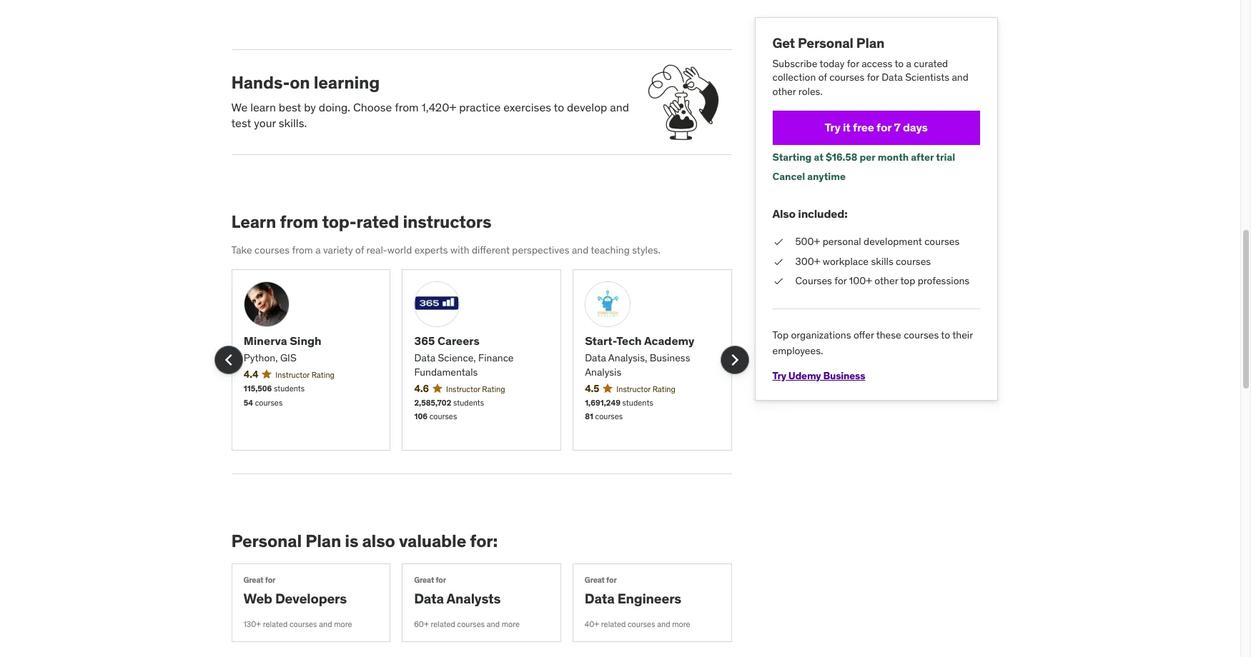 Task type: vqa. For each thing, say whether or not it's contained in the screenshot.
first medium image
no



Task type: locate. For each thing, give the bounding box(es) containing it.
your
[[254, 116, 276, 130]]

data up analysis
[[585, 352, 606, 365]]

great
[[243, 576, 264, 586], [414, 576, 434, 586], [585, 576, 605, 586]]

students down gis
[[274, 384, 305, 394]]

try inside try udemy business link
[[773, 370, 787, 383]]

courses right these
[[904, 329, 939, 342]]

xsmall image for courses
[[773, 275, 784, 289]]

learning
[[314, 72, 380, 94]]

related right the 130+
[[263, 620, 288, 630]]

professions
[[918, 275, 970, 288]]

business right udemy
[[823, 370, 866, 383]]

0 vertical spatial xsmall image
[[773, 235, 784, 249]]

1,420+
[[422, 100, 456, 114]]

0 horizontal spatial related
[[263, 620, 288, 630]]

rating for tech
[[653, 384, 676, 394]]

exercises
[[504, 100, 551, 114]]

top-
[[322, 211, 357, 233]]

courses
[[830, 71, 865, 84], [925, 235, 960, 248], [255, 244, 290, 257], [896, 255, 931, 268], [904, 329, 939, 342], [255, 398, 283, 408], [430, 412, 457, 422], [595, 412, 623, 422], [290, 620, 317, 630], [457, 620, 485, 630], [628, 620, 655, 630]]

instructor for python,
[[276, 370, 310, 380]]

start-tech academy data analysis, business analysis
[[585, 334, 695, 379]]

2 horizontal spatial instructor rating
[[617, 384, 676, 394]]

1 great from the left
[[243, 576, 264, 586]]

and down analysts
[[487, 620, 500, 630]]

xsmall image left courses
[[773, 275, 784, 289]]

xsmall image
[[773, 235, 784, 249], [773, 255, 784, 269], [773, 275, 784, 289]]

students for python,
[[274, 384, 305, 394]]

data down 'access'
[[882, 71, 903, 84]]

2 horizontal spatial instructor
[[617, 384, 651, 394]]

to right 'access'
[[895, 57, 904, 70]]

related
[[263, 620, 288, 630], [431, 620, 455, 630], [601, 620, 626, 630]]

a
[[906, 57, 912, 70], [315, 244, 321, 257]]

top
[[901, 275, 916, 288]]

for up data analysts link at the left of the page
[[436, 576, 446, 586]]

analysis,
[[608, 352, 647, 365]]

courses down 1,691,249
[[595, 412, 623, 422]]

a left variety
[[315, 244, 321, 257]]

0 horizontal spatial instructor
[[276, 370, 310, 380]]

for:
[[470, 531, 498, 553]]

xsmall image for 500+
[[773, 235, 784, 249]]

instructor rating up 2,585,702 students 106 courses
[[446, 384, 505, 394]]

instructor rating for tech
[[617, 384, 676, 394]]

data for analysts
[[414, 591, 444, 608]]

365 careers data science, finance fundamentals
[[414, 334, 514, 379]]

cancel
[[773, 170, 805, 183]]

2 related from the left
[[431, 620, 455, 630]]

rating
[[312, 370, 335, 380], [482, 384, 505, 394], [653, 384, 676, 394]]

data
[[882, 71, 903, 84], [414, 352, 436, 365], [585, 352, 606, 365], [414, 591, 444, 608], [585, 591, 615, 608]]

data up 60+
[[414, 591, 444, 608]]

students inside 2,585,702 students 106 courses
[[453, 398, 484, 408]]

great up "data engineers" link
[[585, 576, 605, 586]]

3 more from the left
[[672, 620, 690, 630]]

try
[[825, 120, 841, 134], [773, 370, 787, 383]]

a inside "get personal plan subscribe today for access to a curated collection of courses for data scientists and other roles."
[[906, 57, 912, 70]]

instructor rating down start-tech academy data analysis, business analysis
[[617, 384, 676, 394]]

more
[[334, 620, 352, 630], [502, 620, 520, 630], [672, 620, 690, 630]]

workplace
[[823, 255, 869, 268]]

1 vertical spatial personal
[[231, 531, 302, 553]]

try it free for 7 days link
[[773, 111, 980, 145]]

3 great from the left
[[585, 576, 605, 586]]

their
[[953, 329, 973, 342]]

instructor down gis
[[276, 370, 310, 380]]

1 horizontal spatial related
[[431, 620, 455, 630]]

data for science,
[[414, 352, 436, 365]]

7
[[894, 120, 901, 134]]

instructor up 1,691,249 students 81 courses at the bottom of the page
[[617, 384, 651, 394]]

plan up 'access'
[[857, 34, 885, 51]]

1 related from the left
[[263, 620, 288, 630]]

60+ related courses and more
[[414, 620, 520, 630]]

1 vertical spatial business
[[823, 370, 866, 383]]

0 horizontal spatial students
[[274, 384, 305, 394]]

0 horizontal spatial great
[[243, 576, 264, 586]]

try inside try it free for 7 days link
[[825, 120, 841, 134]]

courses down 2,585,702
[[430, 412, 457, 422]]

1 horizontal spatial instructor
[[446, 384, 480, 394]]

300+ workplace skills courses
[[796, 255, 931, 268]]

instructor
[[276, 370, 310, 380], [446, 384, 480, 394], [617, 384, 651, 394]]

try left udemy
[[773, 370, 787, 383]]

start-
[[585, 334, 616, 348]]

from inside hands-on learning we learn best by doing. choose from 1,420+ practice exercises to develop and test your skills.
[[395, 100, 419, 114]]

1 horizontal spatial other
[[875, 275, 898, 288]]

2 horizontal spatial rating
[[653, 384, 676, 394]]

0 vertical spatial try
[[825, 120, 841, 134]]

0 horizontal spatial more
[[334, 620, 352, 630]]

other down skills
[[875, 275, 898, 288]]

1 vertical spatial try
[[773, 370, 787, 383]]

courses down 115,506
[[255, 398, 283, 408]]

free
[[853, 120, 874, 134]]

1 vertical spatial to
[[554, 100, 564, 114]]

0 horizontal spatial instructor rating
[[276, 370, 335, 380]]

great up 'web'
[[243, 576, 264, 586]]

data for engineers
[[585, 591, 615, 608]]

try left "it"
[[825, 120, 841, 134]]

hands-on learning we learn best by doing. choose from 1,420+ practice exercises to develop and test your skills.
[[231, 72, 629, 130]]

0 horizontal spatial other
[[773, 85, 796, 98]]

plan left is
[[305, 531, 341, 553]]

for down 'access'
[[867, 71, 879, 84]]

get
[[773, 34, 795, 51]]

2 xsmall image from the top
[[773, 255, 784, 269]]

teaching
[[591, 244, 630, 257]]

related right 40+
[[601, 620, 626, 630]]

of inside "get personal plan subscribe today for access to a curated collection of courses for data scientists and other roles."
[[819, 71, 827, 84]]

data inside great for data analysts
[[414, 591, 444, 608]]

2 great from the left
[[414, 576, 434, 586]]

skills
[[871, 255, 894, 268]]

for up "data engineers" link
[[606, 576, 617, 586]]

great for web developers
[[243, 576, 347, 608]]

1 horizontal spatial plan
[[857, 34, 885, 51]]

40+
[[585, 620, 599, 630]]

0 vertical spatial a
[[906, 57, 912, 70]]

data analysts link
[[414, 591, 501, 608]]

instructor rating down gis
[[276, 370, 335, 380]]

1 vertical spatial other
[[875, 275, 898, 288]]

rating down start-tech academy data analysis, business analysis
[[653, 384, 676, 394]]

0 horizontal spatial of
[[355, 244, 364, 257]]

instructors
[[403, 211, 491, 233]]

of inside learn from top-rated instructors element
[[355, 244, 364, 257]]

courses down engineers
[[628, 620, 655, 630]]

1 horizontal spatial to
[[895, 57, 904, 70]]

for left the 7
[[877, 120, 892, 134]]

science,
[[438, 352, 476, 365]]

1 vertical spatial of
[[355, 244, 364, 257]]

students inside 1,691,249 students 81 courses
[[623, 398, 653, 408]]

data down 365
[[414, 352, 436, 365]]

try udemy business link
[[773, 359, 866, 383]]

xsmall image down also
[[773, 235, 784, 249]]

students right 2,585,702
[[453, 398, 484, 408]]

related right 60+
[[431, 620, 455, 630]]

other down the collection
[[773, 85, 796, 98]]

courses up 'professions'
[[925, 235, 960, 248]]

plan inside "get personal plan subscribe today for access to a curated collection of courses for data scientists and other roles."
[[857, 34, 885, 51]]

for
[[847, 57, 859, 70], [867, 71, 879, 84], [877, 120, 892, 134], [835, 275, 847, 288], [265, 576, 275, 586], [436, 576, 446, 586], [606, 576, 617, 586]]

from left 1,420+
[[395, 100, 419, 114]]

from left variety
[[292, 244, 313, 257]]

engineers
[[618, 591, 682, 608]]

data up 40+
[[585, 591, 615, 608]]

0 vertical spatial of
[[819, 71, 827, 84]]

0 vertical spatial from
[[395, 100, 419, 114]]

more for analysts
[[502, 620, 520, 630]]

0 horizontal spatial a
[[315, 244, 321, 257]]

and down engineers
[[657, 620, 670, 630]]

great inside great for data engineers
[[585, 576, 605, 586]]

a left the curated
[[906, 57, 912, 70]]

rating for careers
[[482, 384, 505, 394]]

scientists
[[905, 71, 950, 84]]

and right develop
[[610, 100, 629, 114]]

2 horizontal spatial great
[[585, 576, 605, 586]]

organizations
[[791, 329, 851, 342]]

data engineers link
[[585, 591, 682, 608]]

xsmall image left 300+
[[773, 255, 784, 269]]

data inside "get personal plan subscribe today for access to a curated collection of courses for data scientists and other roles."
[[882, 71, 903, 84]]

subscribe
[[773, 57, 818, 70]]

great inside great for data analysts
[[414, 576, 434, 586]]

data inside great for data engineers
[[585, 591, 615, 608]]

previous image
[[217, 349, 240, 372]]

0 horizontal spatial try
[[773, 370, 787, 383]]

1 more from the left
[[334, 620, 352, 630]]

developers
[[275, 591, 347, 608]]

for up 'web'
[[265, 576, 275, 586]]

rating down the minerva singh link
[[312, 370, 335, 380]]

of
[[819, 71, 827, 84], [355, 244, 364, 257]]

0 horizontal spatial personal
[[231, 531, 302, 553]]

academy
[[644, 334, 695, 348]]

personal
[[823, 235, 861, 248]]

3 related from the left
[[601, 620, 626, 630]]

great inside great for web developers
[[243, 576, 264, 586]]

0 horizontal spatial to
[[554, 100, 564, 114]]

1 horizontal spatial great
[[414, 576, 434, 586]]

great up data analysts link at the left of the page
[[414, 576, 434, 586]]

xsmall image for 300+
[[773, 255, 784, 269]]

instructor down fundamentals
[[446, 384, 480, 394]]

1 horizontal spatial students
[[453, 398, 484, 408]]

try for try udemy business
[[773, 370, 787, 383]]

and left teaching
[[572, 244, 589, 257]]

of down today
[[819, 71, 827, 84]]

0 vertical spatial business
[[650, 352, 690, 365]]

more for developers
[[334, 620, 352, 630]]

4.4
[[244, 368, 258, 381]]

1 horizontal spatial try
[[825, 120, 841, 134]]

starting at $16.58 per month after trial cancel anytime
[[773, 151, 956, 183]]

by
[[304, 100, 316, 114]]

2 horizontal spatial related
[[601, 620, 626, 630]]

to inside "get personal plan subscribe today for access to a curated collection of courses for data scientists and other roles."
[[895, 57, 904, 70]]

anytime
[[807, 170, 846, 183]]

for inside great for web developers
[[265, 576, 275, 586]]

1 horizontal spatial of
[[819, 71, 827, 84]]

of left real-
[[355, 244, 364, 257]]

business
[[650, 352, 690, 365], [823, 370, 866, 383]]

1 xsmall image from the top
[[773, 235, 784, 249]]

to left their
[[941, 329, 950, 342]]

data inside 365 careers data science, finance fundamentals
[[414, 352, 436, 365]]

courses down today
[[830, 71, 865, 84]]

3 xsmall image from the top
[[773, 275, 784, 289]]

these
[[876, 329, 902, 342]]

0 horizontal spatial plan
[[305, 531, 341, 553]]

per
[[860, 151, 876, 163]]

analysis
[[585, 366, 622, 379]]

1 horizontal spatial personal
[[798, 34, 854, 51]]

and right scientists
[[952, 71, 969, 84]]

1 vertical spatial xsmall image
[[773, 255, 784, 269]]

0 horizontal spatial rating
[[312, 370, 335, 380]]

from
[[395, 100, 419, 114], [280, 211, 318, 233], [292, 244, 313, 257]]

0 vertical spatial plan
[[857, 34, 885, 51]]

variety
[[323, 244, 353, 257]]

business down academy
[[650, 352, 690, 365]]

1 horizontal spatial more
[[502, 620, 520, 630]]

personal up great for web developers
[[231, 531, 302, 553]]

personal up today
[[798, 34, 854, 51]]

related for analysts
[[431, 620, 455, 630]]

0 vertical spatial to
[[895, 57, 904, 70]]

personal inside "get personal plan subscribe today for access to a curated collection of courses for data scientists and other roles."
[[798, 34, 854, 51]]

1 horizontal spatial a
[[906, 57, 912, 70]]

0 horizontal spatial business
[[650, 352, 690, 365]]

to
[[895, 57, 904, 70], [554, 100, 564, 114], [941, 329, 950, 342]]

0 vertical spatial personal
[[798, 34, 854, 51]]

to left develop
[[554, 100, 564, 114]]

carousel element
[[214, 270, 749, 451]]

1 horizontal spatial rating
[[482, 384, 505, 394]]

2 vertical spatial xsmall image
[[773, 275, 784, 289]]

2 horizontal spatial more
[[672, 620, 690, 630]]

practice
[[459, 100, 501, 114]]

top organizations offer these courses to their employees.
[[773, 329, 973, 358]]

students right 1,691,249
[[623, 398, 653, 408]]

2 horizontal spatial to
[[941, 329, 950, 342]]

0 vertical spatial other
[[773, 85, 796, 98]]

real-
[[367, 244, 387, 257]]

rating down finance
[[482, 384, 505, 394]]

2,585,702
[[414, 398, 451, 408]]

students inside 115,506 students 54 courses
[[274, 384, 305, 394]]

minerva
[[244, 334, 287, 348]]

personal plan is also valuable for:
[[231, 531, 498, 553]]

1 vertical spatial plan
[[305, 531, 341, 553]]

valuable
[[399, 531, 466, 553]]

udemy
[[789, 370, 821, 383]]

python,
[[244, 352, 278, 365]]

from left top-
[[280, 211, 318, 233]]

2 horizontal spatial students
[[623, 398, 653, 408]]

employees.
[[773, 345, 823, 358]]

2 vertical spatial to
[[941, 329, 950, 342]]

2 more from the left
[[502, 620, 520, 630]]

1 horizontal spatial instructor rating
[[446, 384, 505, 394]]



Task type: describe. For each thing, give the bounding box(es) containing it.
courses up top
[[896, 255, 931, 268]]

minerva singh python, gis
[[244, 334, 322, 365]]

choose
[[353, 100, 392, 114]]

courses inside "get personal plan subscribe today for access to a curated collection of courses for data scientists and other roles."
[[830, 71, 865, 84]]

develop
[[567, 100, 607, 114]]

courses down 'developers'
[[290, 620, 317, 630]]

courses inside 1,691,249 students 81 courses
[[595, 412, 623, 422]]

at
[[814, 151, 824, 163]]

finance
[[478, 352, 514, 365]]

40+ related courses and more
[[585, 620, 690, 630]]

1,691,249
[[585, 398, 621, 408]]

we
[[231, 100, 248, 114]]

for inside try it free for 7 days link
[[877, 120, 892, 134]]

4.5
[[585, 382, 599, 395]]

100+
[[849, 275, 872, 288]]

business inside start-tech academy data analysis, business analysis
[[650, 352, 690, 365]]

offer
[[854, 329, 874, 342]]

courses inside 115,506 students 54 courses
[[255, 398, 283, 408]]

instructor rating for careers
[[446, 384, 505, 394]]

test
[[231, 116, 251, 130]]

students for data
[[453, 398, 484, 408]]

styles.
[[632, 244, 661, 257]]

gis
[[280, 352, 297, 365]]

instructor for academy
[[617, 384, 651, 394]]

54
[[244, 398, 253, 408]]

included:
[[798, 206, 848, 221]]

minerva singh link
[[244, 333, 379, 349]]

also
[[362, 531, 395, 553]]

500+ personal development courses
[[796, 235, 960, 248]]

instructor for data
[[446, 384, 480, 394]]

is
[[345, 531, 359, 553]]

1 vertical spatial from
[[280, 211, 318, 233]]

for left '100+'
[[835, 275, 847, 288]]

$16.58
[[826, 151, 858, 163]]

2 vertical spatial from
[[292, 244, 313, 257]]

related for developers
[[263, 620, 288, 630]]

courses inside top organizations offer these courses to their employees.
[[904, 329, 939, 342]]

month
[[878, 151, 909, 163]]

learn from top-rated instructors
[[231, 211, 491, 233]]

courses inside 2,585,702 students 106 courses
[[430, 412, 457, 422]]

to inside top organizations offer these courses to their employees.
[[941, 329, 950, 342]]

130+ related courses and more
[[243, 620, 352, 630]]

web developers link
[[243, 591, 347, 608]]

rating for singh
[[312, 370, 335, 380]]

courses down analysts
[[457, 620, 485, 630]]

and inside learn from top-rated instructors element
[[572, 244, 589, 257]]

130+
[[243, 620, 261, 630]]

115,506 students 54 courses
[[244, 384, 305, 408]]

days
[[903, 120, 928, 134]]

courses for 100+ other top professions
[[796, 275, 970, 288]]

for inside great for data engineers
[[606, 576, 617, 586]]

also
[[773, 206, 796, 221]]

106
[[414, 412, 428, 422]]

data inside start-tech academy data analysis, business analysis
[[585, 352, 606, 365]]

try udemy business
[[773, 370, 866, 383]]

access
[[862, 57, 893, 70]]

top
[[773, 329, 789, 342]]

related for engineers
[[601, 620, 626, 630]]

300+
[[796, 255, 820, 268]]

hands-
[[231, 72, 290, 94]]

learn
[[231, 211, 276, 233]]

after
[[911, 151, 934, 163]]

115,506
[[244, 384, 272, 394]]

365 careers link
[[414, 333, 549, 349]]

more for engineers
[[672, 620, 690, 630]]

and inside "get personal plan subscribe today for access to a curated collection of courses for data scientists and other roles."
[[952, 71, 969, 84]]

doing.
[[319, 100, 350, 114]]

365
[[414, 334, 435, 348]]

students for academy
[[623, 398, 653, 408]]

get personal plan subscribe today for access to a curated collection of courses for data scientists and other roles.
[[773, 34, 969, 98]]

for right today
[[847, 57, 859, 70]]

500+
[[796, 235, 820, 248]]

instructor rating for singh
[[276, 370, 335, 380]]

try for try it free for 7 days
[[825, 120, 841, 134]]

great for data engineers
[[585, 576, 605, 586]]

great for data analysts
[[414, 576, 434, 586]]

development
[[864, 235, 922, 248]]

on
[[290, 72, 310, 94]]

with
[[450, 244, 469, 257]]

courses right take
[[255, 244, 290, 257]]

curated
[[914, 57, 948, 70]]

analysts
[[447, 591, 501, 608]]

start-tech academy link
[[585, 333, 720, 349]]

courses
[[796, 275, 832, 288]]

1 vertical spatial a
[[315, 244, 321, 257]]

1,691,249 students 81 courses
[[585, 398, 653, 422]]

starting
[[773, 151, 812, 163]]

great for data engineers
[[585, 576, 682, 608]]

perspectives
[[512, 244, 570, 257]]

take
[[231, 244, 252, 257]]

rated
[[356, 211, 399, 233]]

try it free for 7 days
[[825, 120, 928, 134]]

learn
[[250, 100, 276, 114]]

and down 'developers'
[[319, 620, 332, 630]]

4.6
[[414, 382, 429, 395]]

it
[[843, 120, 851, 134]]

to inside hands-on learning we learn best by doing. choose from 1,420+ practice exercises to develop and test your skills.
[[554, 100, 564, 114]]

1 horizontal spatial business
[[823, 370, 866, 383]]

fundamentals
[[414, 366, 478, 379]]

81
[[585, 412, 593, 422]]

tech
[[616, 334, 642, 348]]

skills.
[[279, 116, 307, 130]]

next image
[[723, 349, 746, 372]]

60+
[[414, 620, 429, 630]]

and inside hands-on learning we learn best by doing. choose from 1,420+ practice exercises to develop and test your skills.
[[610, 100, 629, 114]]

other inside "get personal plan subscribe today for access to a curated collection of courses for data scientists and other roles."
[[773, 85, 796, 98]]

great for web developers
[[243, 576, 264, 586]]

learn from top-rated instructors element
[[214, 211, 749, 451]]

roles.
[[799, 85, 823, 98]]

great for data analysts
[[414, 576, 501, 608]]

for inside great for data analysts
[[436, 576, 446, 586]]

world
[[387, 244, 412, 257]]



